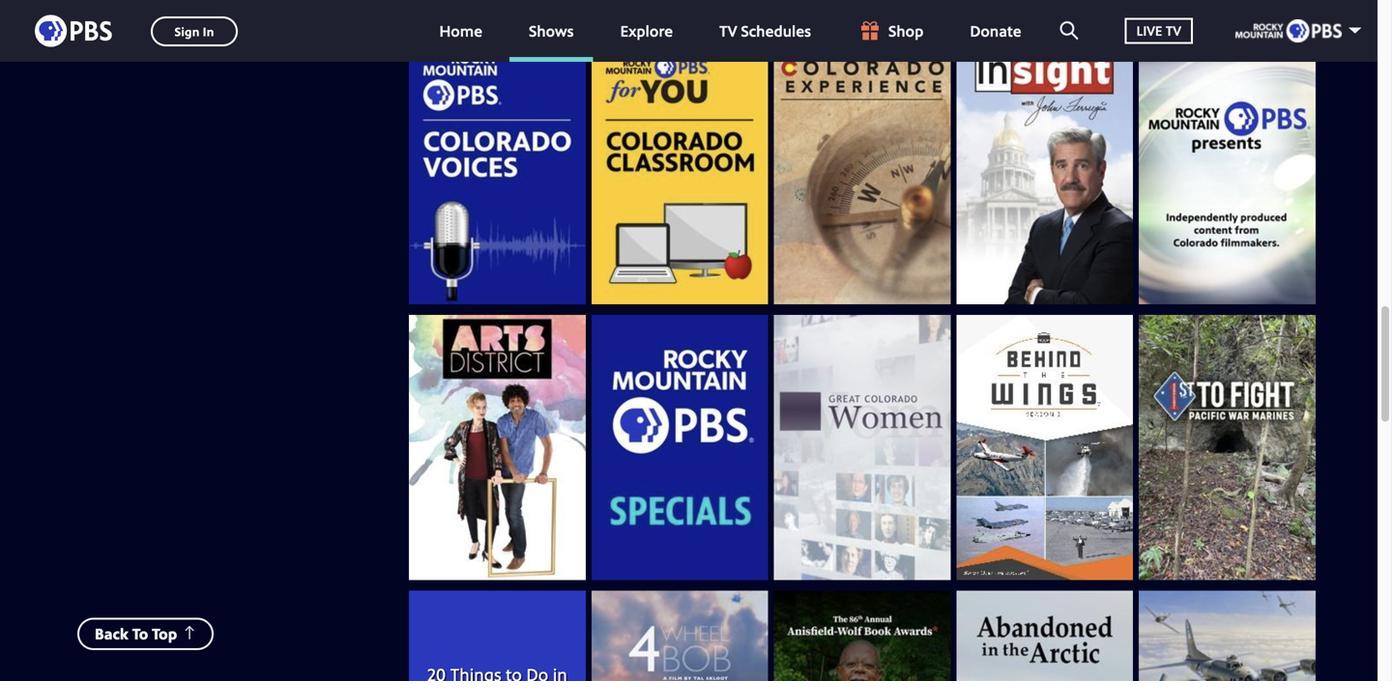 Task type: vqa. For each thing, say whether or not it's contained in the screenshot.
4 WHEEL BOB image
yes



Task type: describe. For each thing, give the bounding box(es) containing it.
explore link
[[601, 0, 692, 62]]

back to top button
[[77, 618, 214, 651]]

behind the wings image
[[956, 315, 1133, 580]]

donate
[[970, 20, 1021, 41]]

1 horizontal spatial tv
[[1166, 21, 1181, 40]]

shop link
[[838, 0, 943, 62]]

shows
[[529, 20, 574, 41]]

back
[[95, 624, 128, 644]]

to
[[132, 624, 148, 644]]

the 86th annual anisfield-wolf book awards image
[[774, 591, 951, 682]]

pbs image
[[35, 9, 112, 53]]

explore
[[620, 20, 673, 41]]

search image
[[1060, 21, 1078, 40]]

rmpbs image
[[1235, 19, 1342, 43]]

home
[[439, 20, 482, 41]]

insight with john ferrugia image
[[956, 40, 1133, 305]]

live
[[1136, 21, 1162, 40]]

live tv
[[1136, 21, 1181, 40]]

above and beyond image
[[1139, 591, 1316, 682]]

abandoned in the arctic image
[[956, 591, 1133, 682]]

arts district image
[[409, 315, 586, 580]]



Task type: locate. For each thing, give the bounding box(es) containing it.
4 wheel bob image
[[591, 591, 768, 682]]

back to top
[[95, 624, 177, 644]]

tv schedules
[[719, 20, 811, 41]]

0 horizontal spatial tv
[[719, 20, 737, 41]]

tv left schedules
[[719, 20, 737, 41]]

colorado voices image
[[409, 40, 586, 305]]

donate link
[[951, 0, 1041, 62]]

tv schedules link
[[700, 0, 830, 62]]

shows link
[[510, 0, 593, 62]]

tv right live
[[1166, 21, 1181, 40]]

1st to fight: pacific war marines image
[[1139, 315, 1316, 580]]

great colorado women image
[[774, 315, 951, 580]]

top
[[152, 624, 177, 644]]

rmpbs specials image
[[591, 315, 768, 580]]

home link
[[420, 0, 502, 62]]

schedules
[[741, 20, 811, 41]]

shop
[[888, 20, 923, 41]]

tv
[[719, 20, 737, 41], [1166, 21, 1181, 40]]

colorado experience image
[[774, 40, 951, 305]]

colorado classroom image
[[591, 40, 768, 305]]

live tv link
[[1106, 0, 1212, 62]]

rmpbs presents... image
[[1139, 40, 1316, 305]]



